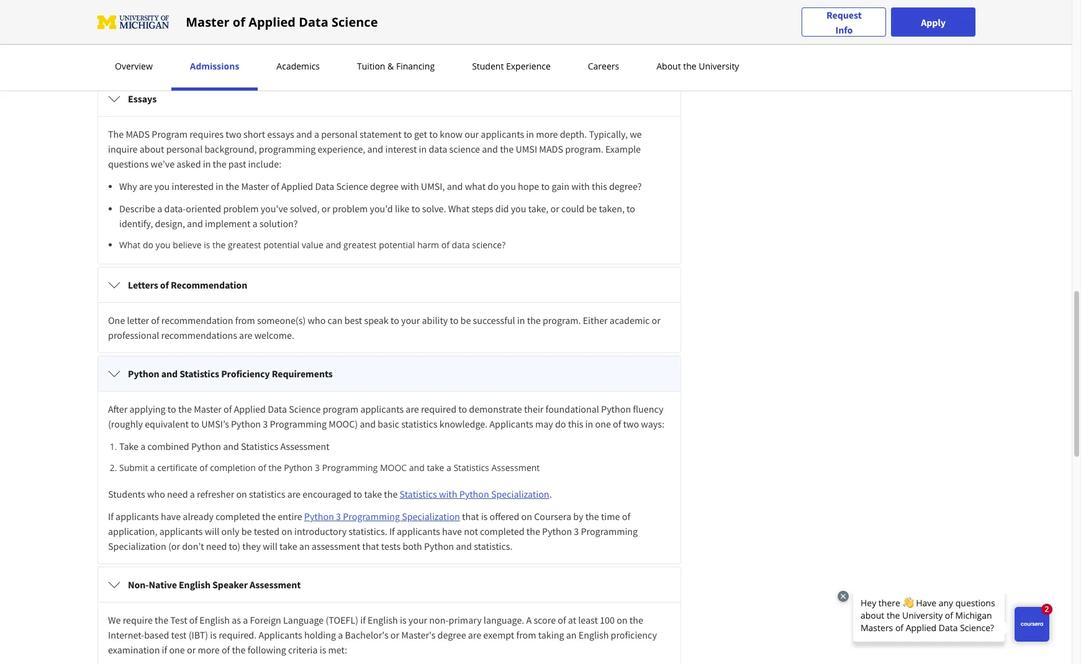 Task type: locate. For each thing, give the bounding box(es) containing it.
with
[[401, 180, 419, 193], [572, 180, 590, 193], [439, 488, 457, 501]]

and inside that is offered on coursera by the time of application, applicants will only be tested on introductory statistics. if applicants have not completed the python 3 programming specialization (or don't need to) they will take an assessment that tests both python and statistics.
[[456, 540, 472, 553]]

are left the welcome.
[[239, 329, 252, 342]]

is left met:
[[320, 644, 326, 656]]

completed up the only
[[216, 511, 260, 523]]

gain
[[552, 180, 570, 193]]

2 vertical spatial take
[[279, 540, 297, 553]]

0 vertical spatial program.
[[565, 143, 604, 155]]

who
[[308, 314, 326, 327], [147, 488, 165, 501]]

the down coursera
[[527, 525, 540, 538]]

specialization up offered
[[491, 488, 549, 501]]

0 horizontal spatial statistics
[[249, 488, 285, 501]]

to right taken,
[[627, 202, 635, 215]]

programming up tests
[[343, 511, 400, 523]]

0 vertical spatial that
[[462, 511, 479, 523]]

1 vertical spatial completed
[[480, 525, 525, 538]]

0 horizontal spatial who
[[147, 488, 165, 501]]

1 horizontal spatial problem
[[332, 202, 368, 215]]

about
[[657, 60, 681, 72]]

data inside after applying to the master of applied data science program applicants are required to demonstrate their foundational python fluency (roughly equivalent to umsi's python 3 programming mooc) and basic statistics knowledge. applicants may do this in one of two ways:
[[268, 403, 287, 416]]

science inside after applying to the master of applied data science program applicants are required to demonstrate their foundational python fluency (roughly equivalent to umsi's python 3 programming mooc) and basic statistics knowledge. applicants may do this in one of two ways:
[[289, 403, 321, 416]]

after
[[108, 403, 128, 416]]

in right interested
[[216, 180, 224, 193]]

2 vertical spatial master
[[194, 403, 222, 416]]

to left us
[[480, 17, 489, 29]]

0 vertical spatial two
[[226, 128, 241, 140]]

who right students
[[147, 488, 165, 501]]

or inside the one letter of recommendation from someone(s) who can best speak to your ability to be successful in the program. either academic or professional recommendations are welcome.
[[652, 314, 661, 327]]

2 vertical spatial data
[[268, 403, 287, 416]]

if up tests
[[389, 525, 395, 538]]

data down know
[[429, 143, 447, 155]]

more inside we require the test of english as a foreign language (toefl) if english is your non-primary language. a score of at least 100 on the internet-based test (ibt) is required. applicants holding a bachelor's or master's degree are exempt from taking an english proficiency examination if one or more of the following criteria is met:
[[198, 644, 220, 656]]

data
[[299, 13, 328, 30], [315, 180, 334, 193], [268, 403, 287, 416]]

time
[[601, 511, 620, 523]]

one
[[595, 418, 611, 430], [169, 644, 185, 656]]

master inside after applying to the master of applied data science program applicants are required to demonstrate their foundational python fluency (roughly equivalent to umsi's python 3 programming mooc) and basic statistics knowledge. applicants may do this in one of two ways:
[[194, 403, 222, 416]]

of right letters
[[160, 279, 169, 291]]

1 vertical spatial application
[[270, 54, 317, 66]]

1 horizontal spatial from
[[235, 314, 255, 327]]

in inside after applying to the master of applied data science program applicants are required to demonstrate their foundational python fluency (roughly equivalent to umsi's python 3 programming mooc) and basic statistics knowledge. applicants may do this in one of two ways:
[[585, 418, 593, 430]]

1 vertical spatial more
[[198, 644, 220, 656]]

and inside dropdown button
[[161, 368, 178, 380]]

1 horizontal spatial statistics.
[[474, 540, 513, 553]]

be inside the one letter of recommendation from someone(s) who can best speak to your ability to be successful in the program. either academic or professional recommendations are welcome.
[[461, 314, 471, 327]]

0 vertical spatial applicants
[[490, 418, 533, 430]]

list containing why are you interested in the master of applied data science degree with umsi, and what do you hope to gain with this degree?
[[113, 179, 671, 252]]

data up solved,
[[315, 180, 334, 193]]

students who need a refresher on statistics are encouraged to take the statistics with python specialization .
[[108, 488, 552, 501]]

at
[[568, 614, 576, 627]]

native
[[149, 579, 177, 591]]

steps
[[472, 202, 493, 215]]

1 horizontal spatial two
[[623, 418, 639, 430]]

master's
[[401, 629, 436, 642]]

program
[[152, 128, 188, 140]]

have inside one scanned or electronic transcript uploaded to the online application or mailed directly to us for all undergraduate and/or graduate programs from which you have a degree(s).
[[216, 32, 236, 44]]

programming down time
[[581, 525, 638, 538]]

1 vertical spatial have
[[161, 511, 181, 523]]

1 vertical spatial applied
[[281, 180, 313, 193]]

1 vertical spatial one
[[169, 644, 185, 656]]

1 vertical spatial one
[[108, 314, 125, 327]]

2 vertical spatial applied
[[234, 403, 266, 416]]

as
[[232, 614, 241, 627]]

1 horizontal spatial applicants
[[490, 418, 533, 430]]

.
[[549, 488, 552, 501]]

data
[[429, 143, 447, 155], [452, 239, 470, 251]]

degree down non-
[[438, 629, 466, 642]]

take right 'mooc'
[[427, 462, 444, 474]]

two inside after applying to the master of applied data science program applicants are required to demonstrate their foundational python fluency (roughly equivalent to umsi's python 3 programming mooc) and basic statistics knowledge. applicants may do this in one of two ways:
[[623, 418, 639, 430]]

data up review.
[[299, 13, 328, 30]]

university
[[699, 60, 739, 72]]

mailed
[[416, 17, 445, 29]]

applicants up following
[[259, 629, 302, 642]]

oriented
[[186, 202, 221, 215]]

program. inside the one letter of recommendation from someone(s) who can best speak to your ability to be successful in the program. either academic or professional recommendations are welcome.
[[543, 314, 581, 327]]

degree?
[[609, 180, 642, 193]]

1 we from the top
[[108, 54, 121, 66]]

master down include:
[[241, 180, 269, 193]]

undergraduate
[[528, 17, 590, 29]]

statistics. down not
[[474, 540, 513, 553]]

you'd
[[370, 202, 393, 215]]

0 horizontal spatial application
[[270, 54, 317, 66]]

1 horizontal spatial greatest
[[343, 239, 377, 251]]

we inside we require the test of english as a foreign language (toefl) if english is your non-primary language. a score of at least 100 on the internet-based test (ibt) is required. applicants holding a bachelor's or master's degree are exempt from taking an english proficiency examination if one or more of the following criteria is met:
[[108, 614, 121, 627]]

what
[[465, 180, 486, 193]]

programming up the students who need a refresher on statistics are encouraged to take the statistics with python specialization .
[[322, 462, 378, 474]]

problem left you'd
[[332, 202, 368, 215]]

potential left harm
[[379, 239, 415, 251]]

this up taken,
[[592, 180, 607, 193]]

1 horizontal spatial mads
[[539, 143, 563, 155]]

in up umsi at top left
[[526, 128, 534, 140]]

submit a certificate of completion of the python 3 programming mooc and take a statistics assessment
[[119, 462, 540, 474]]

2 problem from the left
[[332, 202, 368, 215]]

specialization up both at left bottom
[[402, 511, 460, 523]]

2 we from the top
[[108, 614, 121, 627]]

science
[[449, 143, 480, 155]]

letters of recommendation
[[128, 279, 247, 291]]

are
[[540, 54, 553, 66], [139, 180, 152, 193], [239, 329, 252, 342], [406, 403, 419, 416], [287, 488, 301, 501], [468, 629, 481, 642]]

design,
[[155, 217, 185, 230]]

2 vertical spatial assessment
[[250, 579, 301, 591]]

in
[[526, 128, 534, 140], [419, 143, 427, 155], [203, 158, 211, 170], [216, 180, 224, 193], [517, 314, 525, 327], [585, 418, 593, 430]]

0 vertical spatial this
[[592, 180, 607, 193]]

programming inside after applying to the master of applied data science program applicants are required to demonstrate their foundational python fluency (roughly equivalent to umsi's python 3 programming mooc) and basic statistics knowledge. applicants may do this in one of two ways:
[[270, 418, 327, 430]]

a down transcript
[[238, 32, 243, 44]]

1 horizontal spatial this
[[592, 180, 607, 193]]

0 horizontal spatial this
[[568, 418, 583, 430]]

need left to) at bottom left
[[206, 540, 227, 553]]

an inside we require the test of english as a foreign language (toefl) if english is your non-primary language. a score of at least 100 on the internet-based test (ibt) is required. applicants holding a bachelor's or master's degree are exempt from taking an english proficiency examination if one or more of the following criteria is met:
[[566, 629, 577, 642]]

1 horizontal spatial potential
[[379, 239, 415, 251]]

application right the online
[[356, 17, 403, 29]]

0 horizontal spatial take
[[279, 540, 297, 553]]

2 vertical spatial from
[[516, 629, 536, 642]]

be left successful
[[461, 314, 471, 327]]

3 inside submit a certificate of completion of the python 3 programming mooc and take a statistics assessment list item
[[315, 462, 320, 474]]

an inside that is offered on coursera by the time of application, applicants will only be tested on introductory statistics. if applicants have not completed the python 3 programming specialization (or don't need to) they will take an assessment that tests both python and statistics.
[[299, 540, 310, 553]]

1 vertical spatial assessment
[[492, 462, 540, 474]]

1 vertical spatial we
[[108, 614, 121, 627]]

assessment
[[312, 540, 360, 553]]

problem up implement
[[223, 202, 259, 215]]

0 vertical spatial personal
[[321, 128, 358, 140]]

offered
[[490, 511, 519, 523]]

umsi's
[[201, 418, 229, 430]]

the right successful
[[527, 314, 541, 327]]

the right completion
[[268, 462, 282, 474]]

1 horizontal spatial that
[[462, 511, 479, 523]]

0 horizontal spatial data
[[429, 143, 447, 155]]

what inside describe a data-oriented problem you've solved, or problem you'd like to solve. what steps did you take, or could be taken, to identify, design, and implement a solution?
[[448, 202, 470, 215]]

application down degree(s).
[[270, 54, 317, 66]]

1 transcripts from the left
[[210, 54, 254, 66]]

student
[[472, 60, 504, 72]]

what do you believe is the greatest potential value and greatest potential harm of data science? list item
[[119, 238, 671, 252]]

0 horizontal spatial if
[[162, 644, 167, 656]]

you down we've
[[154, 180, 170, 193]]

1 vertical spatial your
[[409, 614, 427, 627]]

be up they
[[241, 525, 252, 538]]

1 horizontal spatial take
[[364, 488, 382, 501]]

tuition & financing
[[357, 60, 435, 72]]

1 vertical spatial data
[[315, 180, 334, 193]]

what inside what do you believe is the greatest potential value and greatest potential harm of data science? list item
[[119, 239, 141, 251]]

2 horizontal spatial with
[[572, 180, 590, 193]]

take inside that is offered on coursera by the time of application, applicants will only be tested on introductory statistics. if applicants have not completed the python 3 programming specialization (or don't need to) they will take an assessment that tests both python and statistics.
[[279, 540, 297, 553]]

the up "equivalent"
[[178, 403, 192, 416]]

2 greatest from the left
[[343, 239, 377, 251]]

data inside list
[[315, 180, 334, 193]]

1 horizontal spatial an
[[566, 629, 577, 642]]

program
[[323, 403, 358, 416]]

assessment inside 'dropdown button'
[[250, 579, 301, 591]]

and/or
[[592, 17, 620, 29]]

we down programs at the top left
[[108, 54, 121, 66]]

language.
[[484, 614, 524, 627]]

application inside one scanned or electronic transcript uploaded to the online application or mailed directly to us for all undergraduate and/or graduate programs from which you have a degree(s).
[[356, 17, 403, 29]]

1 vertical spatial required
[[421, 403, 457, 416]]

1 horizontal spatial have
[[216, 32, 236, 44]]

assessment inside list item
[[492, 462, 540, 474]]

later
[[494, 54, 513, 66]]

by
[[573, 511, 584, 523]]

master up which
[[186, 13, 230, 30]]

that
[[462, 511, 479, 523], [362, 540, 379, 553]]

equivalent
[[145, 418, 189, 430]]

do inside list item
[[143, 239, 153, 251]]

we require the test of english as a foreign language (toefl) if english is your non-primary language. a score of at least 100 on the internet-based test (ibt) is required. applicants holding a bachelor's or master's degree are exempt from taking an english proficiency examination if one or more of the following criteria is met:
[[108, 614, 657, 656]]

need down certificate
[[167, 488, 188, 501]]

programming inside that is offered on coursera by the time of application, applicants will only be tested on introductory statistics. if applicants have not completed the python 3 programming specialization (or don't need to) they will take an assessment that tests both python and statistics.
[[581, 525, 638, 538]]

personal up asked
[[166, 143, 203, 155]]

1 horizontal spatial if
[[389, 525, 395, 538]]

know
[[440, 128, 463, 140]]

one down the foundational
[[595, 418, 611, 430]]

3 inside after applying to the master of applied data science program applicants are required to demonstrate their foundational python fluency (roughly equivalent to umsi's python 3 programming mooc) and basic statistics knowledge. applicants may do this in one of two ways:
[[263, 418, 268, 430]]

0 horizontal spatial greatest
[[228, 239, 261, 251]]

two inside the mads program requires two short essays and a personal statement to get to know our applicants in more depth. typically, we inquire about personal background, programming experience, and interest in data science and the umsi mads program. example questions we've asked in the past include:
[[226, 128, 241, 140]]

1 horizontal spatial do
[[488, 180, 499, 193]]

and
[[296, 128, 312, 140], [367, 143, 383, 155], [482, 143, 498, 155], [447, 180, 463, 193], [187, 217, 203, 230], [326, 239, 341, 251], [161, 368, 178, 380], [360, 418, 376, 430], [223, 440, 239, 453], [409, 462, 425, 474], [456, 540, 472, 553]]

0 vertical spatial master
[[186, 13, 230, 30]]

1 horizontal spatial what
[[448, 202, 470, 215]]

0 vertical spatial completed
[[216, 511, 260, 523]]

1 vertical spatial two
[[623, 418, 639, 430]]

we up internet-
[[108, 614, 121, 627]]

and inside describe a data-oriented problem you've solved, or problem you'd like to solve. what steps did you take, or could be taken, to identify, design, and implement a solution?
[[187, 217, 203, 230]]

the up based
[[155, 614, 168, 627]]

0 horizontal spatial what
[[119, 239, 141, 251]]

1 vertical spatial do
[[143, 239, 153, 251]]

0 vertical spatial statistics
[[401, 418, 438, 430]]

required inside after applying to the master of applied data science program applicants are required to demonstrate their foundational python fluency (roughly equivalent to umsi's python 3 programming mooc) and basic statistics knowledge. applicants may do this in one of two ways:
[[421, 403, 457, 416]]

applied
[[249, 13, 296, 30], [281, 180, 313, 193], [234, 403, 266, 416]]

need inside that is offered on coursera by the time of application, applicants will only be tested on introductory statistics. if applicants have not completed the python 3 programming specialization (or don't need to) they will take an assessment that tests both python and statistics.
[[206, 540, 227, 553]]

solution?
[[260, 217, 298, 230]]

data inside the mads program requires two short essays and a personal statement to get to know our applicants in more depth. typically, we inquire about personal background, programming experience, and interest in data science and the umsi mads program. example questions we've asked in the past include:
[[429, 143, 447, 155]]

and up applying
[[161, 368, 178, 380]]

requirements
[[272, 368, 333, 380]]

3
[[263, 418, 268, 430], [315, 462, 320, 474], [336, 511, 341, 523], [574, 525, 579, 538]]

applicants up umsi at top left
[[481, 128, 524, 140]]

request info
[[827, 8, 862, 36]]

0 horizontal spatial with
[[401, 180, 419, 193]]

1 vertical spatial this
[[568, 418, 583, 430]]

could
[[561, 202, 585, 215]]

0 vertical spatial what
[[448, 202, 470, 215]]

be inside that is offered on coursera by the time of application, applicants will only be tested on introductory statistics. if applicants have not completed the python 3 programming specialization (or don't need to) they will take an assessment that tests both python and statistics.
[[241, 525, 252, 538]]

required left later
[[457, 54, 492, 66]]

of right letter
[[151, 314, 159, 327]]

depth.
[[560, 128, 587, 140]]

applicants inside after applying to the master of applied data science program applicants are required to demonstrate their foundational python fluency (roughly equivalent to umsi's python 3 programming mooc) and basic statistics knowledge. applicants may do this in one of two ways:
[[490, 418, 533, 430]]

0 horizontal spatial one
[[169, 644, 185, 656]]

speak
[[364, 314, 389, 327]]

0 horizontal spatial personal
[[166, 143, 203, 155]]

english right native
[[179, 579, 210, 591]]

assessment
[[280, 440, 330, 453], [492, 462, 540, 474], [250, 579, 301, 591]]

2 horizontal spatial specialization
[[491, 488, 549, 501]]

science down requirements
[[289, 403, 321, 416]]

student experience link
[[468, 60, 554, 72]]

0 horizontal spatial an
[[299, 540, 310, 553]]

transcript
[[218, 17, 258, 29]]

if
[[515, 54, 521, 66], [360, 614, 366, 627], [162, 644, 167, 656]]

applicants up both at left bottom
[[397, 525, 440, 538]]

of left ways:
[[613, 418, 621, 430]]

be inside describe a data-oriented problem you've solved, or problem you'd like to solve. what steps did you take, or could be taken, to identify, design, and implement a solution?
[[587, 202, 597, 215]]

experience,
[[318, 143, 365, 155]]

0 vertical spatial application
[[356, 17, 403, 29]]

1 vertical spatial an
[[566, 629, 577, 642]]

a up the experience,
[[314, 128, 319, 140]]

application
[[356, 17, 403, 29], [270, 54, 317, 66]]

degree inside we require the test of english as a foreign language (toefl) if english is your non-primary language. a score of at least 100 on the internet-based test (ibt) is required. applicants holding a bachelor's or master's degree are exempt from taking an english proficiency examination if one or more of the following criteria is met:
[[438, 629, 466, 642]]

0 horizontal spatial for
[[256, 54, 268, 66]]

welcome.
[[254, 329, 294, 342]]

data-
[[164, 202, 186, 215]]

ability
[[422, 314, 448, 327]]

will
[[123, 54, 137, 66], [428, 54, 442, 66], [205, 525, 219, 538], [263, 540, 277, 553]]

1 one from the top
[[108, 17, 125, 29]]

0 horizontal spatial more
[[198, 644, 220, 656]]

are down "primary"
[[468, 629, 481, 642]]

from
[[150, 32, 170, 44], [235, 314, 255, 327], [516, 629, 536, 642]]

one inside one scanned or electronic transcript uploaded to the online application or mailed directly to us for all undergraduate and/or graduate programs from which you have a degree(s).
[[108, 17, 125, 29]]

english left as
[[200, 614, 230, 627]]

greatest down implement
[[228, 239, 261, 251]]

3 up "take a combined python and statistics assessment"
[[263, 418, 268, 430]]

of left at
[[558, 614, 566, 627]]

take inside list item
[[427, 462, 444, 474]]

request info button
[[802, 7, 886, 37]]

completed inside that is offered on coursera by the time of application, applicants will only be tested on introductory statistics. if applicants have not completed the python 3 programming specialization (or don't need to) they will take an assessment that tests both python and statistics.
[[480, 525, 525, 538]]

one inside the one letter of recommendation from someone(s) who can best speak to your ability to be successful in the program. either academic or professional recommendations are welcome.
[[108, 314, 125, 327]]

mads right umsi at top left
[[539, 143, 563, 155]]

1 horizontal spatial who
[[308, 314, 326, 327]]

2 vertical spatial science
[[289, 403, 321, 416]]

programming down the program at the left of the page
[[270, 418, 327, 430]]

greatest down describe a data-oriented problem you've solved, or problem you'd like to solve. what steps did you take, or could be taken, to identify, design, and implement a solution?
[[343, 239, 377, 251]]

python up encouraged
[[284, 462, 313, 474]]

two left ways:
[[623, 418, 639, 430]]

1 horizontal spatial completed
[[480, 525, 525, 538]]

1 horizontal spatial transcripts
[[381, 54, 426, 66]]

1 horizontal spatial degree
[[438, 629, 466, 642]]

1 vertical spatial need
[[206, 540, 227, 553]]

from inside we require the test of english as a foreign language (toefl) if english is your non-primary language. a score of at least 100 on the internet-based test (ibt) is required. applicants holding a bachelor's or master's degree are exempt from taking an english proficiency examination if one or more of the following criteria is met:
[[516, 629, 536, 642]]

0 horizontal spatial applicants
[[259, 629, 302, 642]]

required for be
[[457, 54, 492, 66]]

python up applying
[[128, 368, 159, 380]]

one inside we require the test of english as a foreign language (toefl) if english is your non-primary language. a score of at least 100 on the internet-based test (ibt) is required. applicants holding a bachelor's or master's degree are exempt from taking an english proficiency examination if one or more of the following criteria is met:
[[169, 644, 185, 656]]

umsi
[[516, 143, 537, 155]]

0 vertical spatial who
[[308, 314, 326, 327]]

of inside that is offered on coursera by the time of application, applicants will only be tested on introductory statistics. if applicants have not completed the python 3 programming specialization (or don't need to) they will take an assessment that tests both python and statistics.
[[622, 511, 630, 523]]

take
[[119, 440, 139, 453]]

required.
[[219, 629, 257, 642]]

more
[[536, 128, 558, 140], [198, 644, 220, 656]]

2 one from the top
[[108, 314, 125, 327]]

0 horizontal spatial do
[[143, 239, 153, 251]]

master up umsi's
[[194, 403, 222, 416]]

for down degree(s).
[[256, 54, 268, 66]]

0 vertical spatial required
[[457, 54, 492, 66]]

to up "equivalent"
[[168, 403, 176, 416]]

0 vertical spatial need
[[167, 488, 188, 501]]

2 vertical spatial do
[[555, 418, 566, 430]]

2 horizontal spatial do
[[555, 418, 566, 430]]

this inside after applying to the master of applied data science program applicants are required to demonstrate their foundational python fluency (roughly equivalent to umsi's python 3 programming mooc) and basic statistics knowledge. applicants may do this in one of two ways:
[[568, 418, 583, 430]]

that left tests
[[362, 540, 379, 553]]

exempt
[[483, 629, 514, 642]]

is right believe
[[204, 239, 210, 251]]

take
[[427, 462, 444, 474], [364, 488, 382, 501], [279, 540, 297, 553]]

0 vertical spatial more
[[536, 128, 558, 140]]

are right why
[[139, 180, 152, 193]]

1 vertical spatial master
[[241, 180, 269, 193]]

your up the master's
[[409, 614, 427, 627]]

the inside the one letter of recommendation from someone(s) who can best speak to your ability to be successful in the program. either academic or professional recommendations are welcome.
[[527, 314, 541, 327]]

1 horizontal spatial more
[[536, 128, 558, 140]]

2 potential from the left
[[379, 239, 415, 251]]

fluency
[[633, 403, 664, 416]]

data inside list item
[[452, 239, 470, 251]]

0 horizontal spatial if
[[108, 511, 114, 523]]

1 problem from the left
[[223, 202, 259, 215]]

the up proficiency
[[630, 614, 643, 627]]

statistics
[[180, 368, 219, 380], [241, 440, 278, 453], [454, 462, 489, 474], [400, 488, 437, 501]]

1 horizontal spatial with
[[439, 488, 457, 501]]

1 horizontal spatial statistics
[[401, 418, 438, 430]]

financing
[[396, 60, 435, 72]]

(toefl)
[[326, 614, 358, 627]]

0 vertical spatial applied
[[249, 13, 296, 30]]

your inside we require the test of english as a foreign language (toefl) if english is your non-primary language. a score of at least 100 on the internet-based test (ibt) is required. applicants holding a bachelor's or master's degree are exempt from taking an english proficiency examination if one or more of the following criteria is met:
[[409, 614, 427, 627]]

the left the online
[[313, 17, 326, 29]]

to right ability
[[450, 314, 459, 327]]

to right "speak"
[[391, 314, 399, 327]]

0 horizontal spatial problem
[[223, 202, 259, 215]]

to left gain
[[541, 180, 550, 193]]

you right later
[[523, 54, 538, 66]]

your left ability
[[401, 314, 420, 327]]

in inside the one letter of recommendation from someone(s) who can best speak to your ability to be successful in the program. either academic or professional recommendations are welcome.
[[517, 314, 525, 327]]

english
[[179, 579, 210, 591], [200, 614, 230, 627], [368, 614, 398, 627], [579, 629, 609, 642]]

be right the could
[[587, 202, 597, 215]]

accept
[[139, 54, 167, 66]]

an down introductory on the left of the page
[[299, 540, 310, 553]]

statement
[[360, 128, 402, 140]]

python 3 programming specialization link
[[304, 511, 460, 523]]

on right offered
[[521, 511, 532, 523]]

1 vertical spatial applicants
[[259, 629, 302, 642]]

applied inside after applying to the master of applied data science program applicants are required to demonstrate their foundational python fluency (roughly equivalent to umsi's python 3 programming mooc) and basic statistics knowledge. applicants may do this in one of two ways:
[[234, 403, 266, 416]]

0 horizontal spatial that
[[362, 540, 379, 553]]

or right academic
[[652, 314, 661, 327]]

list
[[113, 179, 671, 252]]

2 horizontal spatial take
[[427, 462, 444, 474]]

0 vertical spatial we
[[108, 54, 121, 66]]

of inside what do you believe is the greatest potential value and greatest potential harm of data science? list item
[[441, 239, 450, 251]]



Task type: describe. For each thing, give the bounding box(es) containing it.
unofficial
[[169, 54, 208, 66]]

python down coursera
[[542, 525, 572, 538]]

online
[[328, 17, 354, 29]]

you inside describe a data-oriented problem you've solved, or problem you'd like to solve. what steps did you take, or could be taken, to identify, design, and implement a solution?
[[511, 202, 526, 215]]

or left mailed
[[405, 17, 414, 29]]

will down programs at the top left
[[123, 54, 137, 66]]

have inside that is offered on coursera by the time of application, applicants will only be tested on introductory statistics. if applicants have not completed the python 3 programming specialization (or don't need to) they will take an assessment that tests both python and statistics.
[[442, 525, 462, 538]]

python inside dropdown button
[[128, 368, 159, 380]]

python and statistics proficiency requirements
[[128, 368, 333, 380]]

statistics inside after applying to the master of applied data science program applicants are required to demonstrate their foundational python fluency (roughly equivalent to umsi's python 3 programming mooc) and basic statistics knowledge. applicants may do this in one of two ways:
[[401, 418, 438, 430]]

of right certificate
[[200, 462, 208, 474]]

python left fluency
[[601, 403, 631, 416]]

python inside list item
[[284, 462, 313, 474]]

encouraged
[[303, 488, 352, 501]]

academic
[[610, 314, 650, 327]]

english up bachelor's
[[368, 614, 398, 627]]

a right take at the bottom left of page
[[141, 440, 146, 453]]

do inside after applying to the master of applied data science program applicants are required to demonstrate their foundational python fluency (roughly equivalent to umsi's python 3 programming mooc) and basic statistics knowledge. applicants may do this in one of two ways:
[[555, 418, 566, 430]]

statistics inside list item
[[454, 462, 489, 474]]

the right about
[[683, 60, 697, 72]]

0 vertical spatial statistics.
[[349, 525, 387, 538]]

0 horizontal spatial have
[[161, 511, 181, 523]]

describe
[[119, 202, 155, 215]]

0 vertical spatial specialization
[[491, 488, 549, 501]]

the down past
[[226, 180, 239, 193]]

1 vertical spatial who
[[147, 488, 165, 501]]

demonstrate
[[469, 403, 522, 416]]

are left admitted.
[[540, 54, 553, 66]]

python down umsi's
[[191, 440, 221, 453]]

overview
[[115, 60, 153, 72]]

official
[[350, 54, 379, 66]]

on down if applicants have already completed the entire python 3 programming specialization
[[282, 525, 292, 538]]

bachelor's
[[345, 629, 389, 642]]

python right umsi's
[[231, 418, 261, 430]]

if applicants have already completed the entire python 3 programming specialization
[[108, 511, 460, 523]]

to right uploaded
[[302, 17, 311, 29]]

non-native english speaker assessment button
[[98, 568, 681, 602]]

0 vertical spatial science
[[332, 13, 378, 30]]

examination
[[108, 644, 160, 656]]

asked
[[177, 158, 201, 170]]

letters
[[128, 279, 158, 291]]

combined
[[148, 440, 189, 453]]

all
[[516, 17, 526, 29]]

include:
[[248, 158, 281, 170]]

following
[[248, 644, 286, 656]]

of up umsi's
[[224, 403, 232, 416]]

from inside one scanned or electronic transcript uploaded to the online application or mailed directly to us for all undergraduate and/or graduate programs from which you have a degree(s).
[[150, 32, 170, 44]]

you inside one scanned or electronic transcript uploaded to the online application or mailed directly to us for all undergraduate and/or graduate programs from which you have a degree(s).
[[199, 32, 214, 44]]

you inside list item
[[156, 239, 171, 251]]

statistics inside dropdown button
[[180, 368, 219, 380]]

a left data-
[[157, 202, 162, 215]]

why are you interested in the master of applied data science degree with umsi, and what do you hope to gain with this degree?
[[119, 180, 642, 193]]

we will accept unofficial transcripts for application review. official transcripts will be required later if you are admitted.
[[108, 54, 596, 66]]

mooc
[[380, 462, 407, 474]]

is up the master's
[[400, 614, 407, 627]]

programs
[[108, 32, 148, 44]]

the up tested
[[262, 511, 276, 523]]

short
[[243, 128, 265, 140]]

the up python 3 programming specialization link
[[384, 488, 398, 501]]

or right solved,
[[322, 202, 330, 215]]

letters of recommendation button
[[98, 268, 681, 302]]

of down required.
[[222, 644, 230, 656]]

solve.
[[422, 202, 446, 215]]

non-native english speaker assessment
[[128, 579, 301, 591]]

one inside after applying to the master of applied data science program applicants are required to demonstrate their foundational python fluency (roughly equivalent to umsi's python 3 programming mooc) and basic statistics knowledge. applicants may do this in one of two ways:
[[595, 418, 611, 430]]

a up "already"
[[190, 488, 195, 501]]

solved,
[[290, 202, 320, 215]]

of inside the one letter of recommendation from someone(s) who can best speak to your ability to be successful in the program. either academic or professional recommendations are welcome.
[[151, 314, 159, 327]]

3 inside that is offered on coursera by the time of application, applicants will only be tested on introductory statistics. if applicants have not completed the python 3 programming specialization (or don't need to) they will take an assessment that tests both python and statistics.
[[574, 525, 579, 538]]

and right 'mooc'
[[409, 462, 425, 474]]

or left the master's
[[391, 629, 399, 642]]

take a combined python and statistics assessment
[[119, 440, 330, 453]]

graduate
[[622, 17, 659, 29]]

your inside the one letter of recommendation from someone(s) who can best speak to your ability to be successful in the program. either academic or professional recommendations are welcome.
[[401, 314, 420, 327]]

0 vertical spatial do
[[488, 180, 499, 193]]

and inside after applying to the master of applied data science program applicants are required to demonstrate their foundational python fluency (roughly equivalent to umsi's python 3 programming mooc) and basic statistics knowledge. applicants may do this in one of two ways:
[[360, 418, 376, 430]]

a inside one scanned or electronic transcript uploaded to the online application or mailed directly to us for all undergraduate and/or graduate programs from which you have a degree(s).
[[238, 32, 243, 44]]

will left the only
[[205, 525, 219, 538]]

only
[[221, 525, 239, 538]]

one for one letter of recommendation from someone(s) who can best speak to your ability to be successful in the program. either academic or professional recommendations are welcome.
[[108, 314, 125, 327]]

can
[[328, 314, 343, 327]]

is inside that is offered on coursera by the time of application, applicants will only be tested on introductory statistics. if applicants have not completed the python 3 programming specialization (or don't need to) they will take an assessment that tests both python and statistics.
[[481, 511, 488, 523]]

applying
[[129, 403, 166, 416]]

or up which
[[164, 17, 173, 29]]

0 vertical spatial if
[[108, 511, 114, 523]]

required for are
[[421, 403, 457, 416]]

if inside that is offered on coursera by the time of application, applicants will only be tested on introductory statistics. if applicants have not completed the python 3 programming specialization (or don't need to) they will take an assessment that tests both python and statistics.
[[389, 525, 395, 538]]

academics link
[[273, 60, 324, 72]]

past
[[228, 158, 246, 170]]

1 vertical spatial science
[[336, 180, 368, 193]]

3 up introductory on the left of the page
[[336, 511, 341, 523]]

a left solution?
[[253, 217, 258, 230]]

statistics down submit a certificate of completion of the python 3 programming mooc and take a statistics assessment list item
[[400, 488, 437, 501]]

uploaded
[[260, 17, 300, 29]]

example
[[605, 143, 641, 155]]

refresher
[[197, 488, 234, 501]]

one for one scanned or electronic transcript uploaded to the online application or mailed directly to us for all undergraduate and/or graduate programs from which you have a degree(s).
[[108, 17, 125, 29]]

1 vertical spatial statistics
[[249, 488, 285, 501]]

to right get
[[429, 128, 438, 140]]

python up introductory on the left of the page
[[304, 511, 334, 523]]

the right by
[[585, 511, 599, 523]]

1 vertical spatial personal
[[166, 143, 203, 155]]

program. inside the mads program requires two short essays and a personal statement to get to know our applicants in more depth. typically, we inquire about personal background, programming experience, and interest in data science and the umsi mads program. example questions we've asked in the past include:
[[565, 143, 604, 155]]

both
[[403, 540, 422, 553]]

interested
[[172, 180, 214, 193]]

1 vertical spatial mads
[[539, 143, 563, 155]]

1 vertical spatial if
[[360, 614, 366, 627]]

requires
[[190, 128, 224, 140]]

the down implement
[[212, 239, 226, 251]]

and right science at left
[[482, 143, 498, 155]]

english inside 'dropdown button'
[[179, 579, 210, 591]]

in inside list
[[216, 180, 224, 193]]

in down get
[[419, 143, 427, 155]]

applicants up (or
[[159, 525, 203, 538]]

the inside one scanned or electronic transcript uploaded to the online application or mailed directly to us for all undergraduate and/or graduate programs from which you have a degree(s).
[[313, 17, 326, 29]]

be right the financing
[[444, 54, 455, 66]]

or down (ibt)
[[187, 644, 196, 656]]

electronic
[[175, 17, 216, 29]]

(ibt)
[[189, 629, 208, 642]]

who inside the one letter of recommendation from someone(s) who can best speak to your ability to be successful in the program. either academic or professional recommendations are welcome.
[[308, 314, 326, 327]]

introductory
[[294, 525, 347, 538]]

0 vertical spatial mads
[[126, 128, 150, 140]]

python up not
[[459, 488, 489, 501]]

certificate
[[157, 462, 197, 474]]

recommendation
[[171, 279, 247, 291]]

a right as
[[243, 614, 248, 627]]

umsi,
[[421, 180, 445, 193]]

harm
[[417, 239, 439, 251]]

you left hope
[[501, 180, 516, 193]]

specialization inside that is offered on coursera by the time of application, applicants will only be tested on introductory statistics. if applicants have not completed the python 3 programming specialization (or don't need to) they will take an assessment that tests both python and statistics.
[[108, 540, 166, 553]]

speaker
[[212, 579, 248, 591]]

the inside take a combined python and statistics assessment list
[[268, 462, 282, 474]]

applied inside list
[[281, 180, 313, 193]]

a up statistics with python specialization link
[[447, 462, 451, 474]]

to right like
[[412, 202, 420, 215]]

more inside the mads program requires two short essays and a personal statement to get to know our applicants in more depth. typically, we inquire about personal background, programming experience, and interest in data science and the umsi mads program. example questions we've asked in the past include:
[[536, 128, 558, 140]]

tuition
[[357, 60, 385, 72]]

get
[[414, 128, 427, 140]]

statistics up completion
[[241, 440, 278, 453]]

a right submit
[[150, 462, 155, 474]]

apply button
[[891, 7, 976, 37]]

are inside we require the test of english as a foreign language (toefl) if english is your non-primary language. a score of at least 100 on the internet-based test (ibt) is required. applicants holding a bachelor's or master's degree are exempt from taking an english proficiency examination if one or more of the following criteria is met:
[[468, 629, 481, 642]]

are inside the one letter of recommendation from someone(s) who can best speak to your ability to be successful in the program. either academic or professional recommendations are welcome.
[[239, 329, 252, 342]]

degree inside list
[[370, 180, 399, 193]]

applicants up application,
[[116, 511, 159, 523]]

the mads program requires two short essays and a personal statement to get to know our applicants in more depth. typically, we inquire about personal background, programming experience, and interest in data science and the umsi mads program. example questions we've asked in the past include:
[[108, 128, 642, 170]]

primary
[[449, 614, 482, 627]]

of right "test"
[[189, 614, 198, 627]]

tested
[[254, 525, 280, 538]]

of up you've
[[271, 180, 279, 193]]

to left umsi's
[[191, 418, 199, 430]]

in right asked
[[203, 158, 211, 170]]

applicants inside we require the test of english as a foreign language (toefl) if english is your non-primary language. a score of at least 100 on the internet-based test (ibt) is required. applicants holding a bachelor's or master's degree are exempt from taking an english proficiency examination if one or more of the following criteria is met:
[[259, 629, 302, 642]]

take a combined python and statistics assessment list
[[113, 439, 671, 475]]

for inside one scanned or electronic transcript uploaded to the online application or mailed directly to us for all undergraduate and/or graduate programs from which you have a degree(s).
[[502, 17, 514, 29]]

least
[[578, 614, 598, 627]]

and up completion
[[223, 440, 239, 453]]

1 horizontal spatial specialization
[[402, 511, 460, 523]]

0 horizontal spatial completed
[[216, 511, 260, 523]]

programming inside list item
[[322, 462, 378, 474]]

the left umsi at top left
[[500, 143, 514, 155]]

university of michigan image
[[96, 12, 171, 32]]

a inside the mads program requires two short essays and a personal statement to get to know our applicants in more depth. typically, we inquire about personal background, programming experience, and interest in data science and the umsi mads program. example questions we've asked in the past include:
[[314, 128, 319, 140]]

professional
[[108, 329, 159, 342]]

why
[[119, 180, 137, 193]]

0 vertical spatial data
[[299, 13, 328, 30]]

overview link
[[111, 60, 156, 72]]

to up knowledge.
[[458, 403, 467, 416]]

0 vertical spatial assessment
[[280, 440, 330, 453]]

1 vertical spatial for
[[256, 54, 268, 66]]

from inside the one letter of recommendation from someone(s) who can best speak to your ability to be successful in the program. either academic or professional recommendations are welcome.
[[235, 314, 255, 327]]

1 potential from the left
[[263, 239, 300, 251]]

and left what at the top left
[[447, 180, 463, 193]]

about the university
[[657, 60, 739, 72]]

essays
[[267, 128, 294, 140]]

0 horizontal spatial need
[[167, 488, 188, 501]]

2 transcripts from the left
[[381, 54, 426, 66]]

or right the take,
[[551, 202, 559, 215]]

is inside list item
[[204, 239, 210, 251]]

the down required.
[[232, 644, 246, 656]]

will down tested
[[263, 540, 277, 553]]

we for we will accept unofficial transcripts for application review. official transcripts will be required later if you are admitted.
[[108, 54, 121, 66]]

of inside letters of recommendation dropdown button
[[160, 279, 169, 291]]

are up entire
[[287, 488, 301, 501]]

is right (ibt)
[[210, 629, 217, 642]]

foreign
[[250, 614, 281, 627]]

to)
[[229, 540, 240, 553]]

to right encouraged
[[354, 488, 362, 501]]

and down the statement
[[367, 143, 383, 155]]

we for we require the test of english as a foreign language (toefl) if english is your non-primary language. a score of at least 100 on the internet-based test (ibt) is required. applicants holding a bachelor's or master's degree are exempt from taking an english proficiency examination if one or more of the following criteria is met:
[[108, 614, 121, 627]]

english down least
[[579, 629, 609, 642]]

language
[[283, 614, 324, 627]]

did
[[495, 202, 509, 215]]

describe a data-oriented problem you've solved, or problem you'd like to solve. what steps did you take, or could be taken, to identify, design, and implement a solution?
[[119, 202, 635, 230]]

100
[[600, 614, 615, 627]]

one letter of recommendation from someone(s) who can best speak to your ability to be successful in the program. either academic or professional recommendations are welcome.
[[108, 314, 661, 342]]

applicants inside after applying to the master of applied data science program applicants are required to demonstrate their foundational python fluency (roughly equivalent to umsi's python 3 programming mooc) and basic statistics knowledge. applicants may do this in one of two ways:
[[360, 403, 404, 416]]

the inside after applying to the master of applied data science program applicants are required to demonstrate their foundational python fluency (roughly equivalent to umsi's python 3 programming mooc) and basic statistics knowledge. applicants may do this in one of two ways:
[[178, 403, 192, 416]]

(roughly
[[108, 418, 143, 430]]

on right the refresher
[[236, 488, 247, 501]]

students
[[108, 488, 145, 501]]

submit a certificate of completion of the python 3 programming mooc and take a statistics assessment list item
[[119, 461, 671, 475]]

a down (toefl) at the left of page
[[338, 629, 343, 642]]

0 vertical spatial if
[[515, 54, 521, 66]]

are inside after applying to the master of applied data science program applicants are required to demonstrate their foundational python fluency (roughly equivalent to umsi's python 3 programming mooc) and basic statistics knowledge. applicants may do this in one of two ways:
[[406, 403, 419, 416]]

python right both at left bottom
[[424, 540, 454, 553]]

1 greatest from the left
[[228, 239, 261, 251]]

proficiency
[[221, 368, 270, 380]]

coursera
[[534, 511, 571, 523]]

which
[[172, 32, 197, 44]]

1 horizontal spatial personal
[[321, 128, 358, 140]]

degree(s).
[[245, 32, 286, 44]]

to left get
[[404, 128, 412, 140]]

will down mailed
[[428, 54, 442, 66]]

may
[[535, 418, 553, 430]]

foundational
[[546, 403, 599, 416]]

value
[[302, 239, 323, 251]]

of up degree(s).
[[233, 13, 245, 30]]

essays
[[128, 93, 157, 105]]

careers link
[[584, 60, 623, 72]]

careers
[[588, 60, 619, 72]]

take,
[[528, 202, 549, 215]]

the left past
[[213, 158, 226, 170]]

of right completion
[[258, 462, 266, 474]]

1 vertical spatial that
[[362, 540, 379, 553]]

on inside we require the test of english as a foreign language (toefl) if english is your non-primary language. a score of at least 100 on the internet-based test (ibt) is required. applicants holding a bachelor's or master's degree are exempt from taking an english proficiency examination if one or more of the following criteria is met:
[[617, 614, 628, 627]]

and right "value"
[[326, 239, 341, 251]]

one scanned or electronic transcript uploaded to the online application or mailed directly to us for all undergraduate and/or graduate programs from which you have a degree(s).
[[108, 17, 659, 44]]

applicants inside the mads program requires two short essays and a personal statement to get to know our applicants in more depth. typically, we inquire about personal background, programming experience, and interest in data science and the umsi mads program. example questions we've asked in the past include:
[[481, 128, 524, 140]]

and up programming
[[296, 128, 312, 140]]

are inside list
[[139, 180, 152, 193]]

after applying to the master of applied data science program applicants are required to demonstrate their foundational python fluency (roughly equivalent to umsi's python 3 programming mooc) and basic statistics knowledge. applicants may do this in one of two ways:
[[108, 403, 664, 430]]

request
[[827, 8, 862, 21]]



Task type: vqa. For each thing, say whether or not it's contained in the screenshot.
the bottommost 'have'
yes



